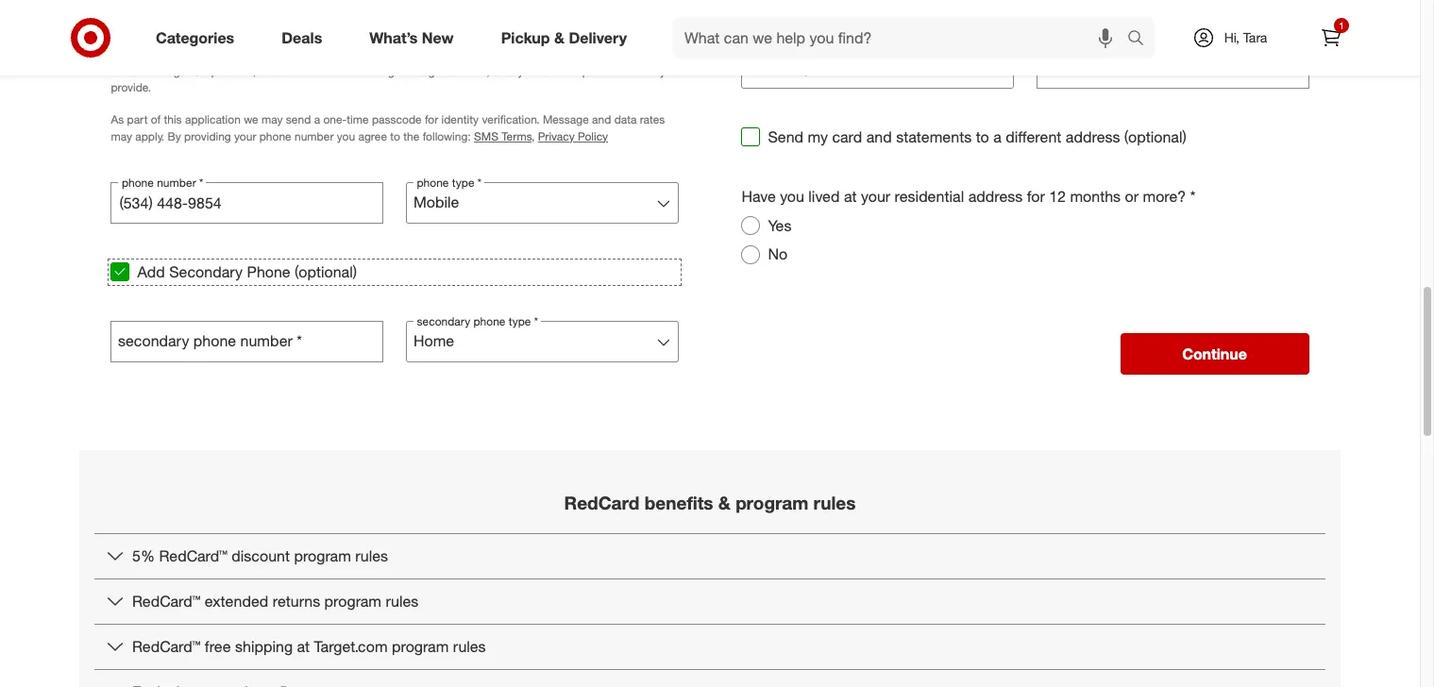 Task type: vqa. For each thing, say whether or not it's contained in the screenshot.
the Send my card and statements to a different address (optional) option on the right of the page
yes



Task type: locate. For each thing, give the bounding box(es) containing it.
None text field
[[111, 0, 679, 9], [1037, 47, 1309, 89], [111, 0, 679, 9], [1037, 47, 1309, 89]]

tara
[[1243, 29, 1268, 45]]

for
[[425, 113, 438, 127], [1027, 187, 1045, 206]]

0 horizontal spatial and
[[295, 48, 314, 62]]

12
[[1049, 187, 1066, 206]]

None telephone field
[[111, 182, 383, 224]]

statements
[[896, 127, 972, 146]]

you up yes
[[780, 187, 804, 206]]

at inside dropdown button
[[297, 637, 310, 656]]

privacy
[[538, 129, 575, 143]]

1 horizontal spatial on
[[623, 48, 636, 62]]

5%
[[132, 547, 155, 566]]

a inside as part of this application we may send a one-time passcode for identity verification. message and data rates may apply. by providing your phone number you agree to the following:
[[314, 113, 320, 127]]

0 vertical spatial address
[[1066, 127, 1120, 146]]

None telephone field
[[111, 321, 383, 362]]

provide.
[[111, 80, 151, 95]]

0 horizontal spatial &
[[554, 28, 565, 47]]

at
[[493, 64, 503, 78], [844, 187, 857, 206], [297, 637, 310, 656]]

2 horizontal spatial and
[[867, 127, 892, 146]]

1 horizontal spatial your
[[861, 187, 891, 206]]

your right lived at the right
[[861, 187, 891, 206]]

target.com
[[314, 637, 388, 656]]

following:
[[423, 129, 471, 143]]

0 horizontal spatial those
[[332, 64, 360, 78]]

from
[[500, 48, 523, 62]]

those down 'prerecorded'
[[332, 64, 360, 78]]

on left our
[[623, 48, 636, 62]]

0 vertical spatial at
[[493, 64, 503, 78]]

0 vertical spatial redcard™
[[159, 547, 227, 566]]

consent
[[133, 48, 173, 62]]

target
[[159, 64, 190, 78]]

number down send
[[295, 129, 334, 143]]

0 horizontal spatial to
[[177, 48, 187, 62]]

data
[[614, 113, 637, 127]]

2 horizontal spatial at
[[844, 187, 857, 206]]

No radio
[[742, 245, 761, 264]]

part
[[127, 113, 148, 127]]

our
[[639, 48, 656, 62]]

0 horizontal spatial (optional)
[[295, 262, 357, 281]]

redcard™ free shipping at target.com program rules button
[[94, 625, 1326, 669]]

0 horizontal spatial may
[[111, 129, 132, 143]]

your inside as part of this application we may send a one-time passcode for identity verification. message and data rates may apply. by providing your phone number you agree to the following:
[[234, 129, 256, 143]]

for left 12
[[1027, 187, 1045, 206]]

your down "we"
[[234, 129, 256, 143]]

continue
[[1182, 345, 1247, 364]]

my
[[808, 127, 828, 146]]

1 vertical spatial redcard™
[[132, 592, 201, 611]]

delivery
[[569, 28, 627, 47]]

application
[[185, 113, 241, 127]]

0 vertical spatial (optional)
[[1125, 127, 1187, 146]]

autodialed
[[239, 48, 292, 62]]

0 vertical spatial those
[[557, 48, 586, 62]]

redcard™
[[159, 547, 227, 566], [132, 592, 201, 611], [132, 637, 201, 656]]

and down deals
[[295, 48, 314, 62]]

on
[[623, 48, 636, 62], [398, 64, 411, 78]]

0 vertical spatial for
[[425, 113, 438, 127]]

and right card on the top right
[[867, 127, 892, 146]]

0 vertical spatial may
[[262, 113, 283, 127]]

& right benefits
[[718, 492, 731, 514]]

0 vertical spatial you
[[660, 64, 678, 78]]

at right lived at the right
[[844, 187, 857, 206]]

or left the more?
[[1125, 187, 1139, 206]]

you inside you consent to receiving autodialed and prerecorded message calls or texts from us, or those acting on our behalf or target corporation, its affiliates or those acting on target's behalf, at any mobile telephone number you provide.
[[660, 64, 678, 78]]

sms terms link
[[474, 129, 532, 143]]

sms
[[474, 129, 499, 143]]

0 vertical spatial number
[[618, 64, 657, 78]]

those
[[557, 48, 586, 62], [332, 64, 360, 78]]

behalf
[[111, 64, 142, 78]]

program for &
[[736, 492, 809, 514]]

acting down message
[[364, 64, 395, 78]]

secondary
[[169, 262, 243, 281]]

for up 'following:'
[[425, 113, 438, 127]]

redcard™ for extended
[[132, 592, 201, 611]]

program right target.com
[[392, 637, 449, 656]]

continue button
[[1120, 334, 1309, 375]]

1 vertical spatial address
[[968, 187, 1023, 206]]

0 vertical spatial your
[[234, 129, 256, 143]]

number inside you consent to receiving autodialed and prerecorded message calls or texts from us, or those acting on our behalf or target corporation, its affiliates or those acting on target's behalf, at any mobile telephone number you provide.
[[618, 64, 657, 78]]

acting
[[589, 48, 620, 62], [364, 64, 395, 78]]

address left 12
[[968, 187, 1023, 206]]

this
[[164, 113, 182, 127]]

may down as
[[111, 129, 132, 143]]

1 vertical spatial may
[[111, 129, 132, 143]]

you
[[660, 64, 678, 78], [337, 129, 355, 143], [780, 187, 804, 206]]

1 horizontal spatial to
[[390, 129, 400, 143]]

more?
[[1143, 187, 1186, 206]]

on down message
[[398, 64, 411, 78]]

1 vertical spatial number
[[295, 129, 334, 143]]

or up the behalf, in the left of the page
[[459, 48, 469, 62]]

1 horizontal spatial address
[[1066, 127, 1120, 146]]

at left any
[[493, 64, 503, 78]]

0 horizontal spatial acting
[[364, 64, 395, 78]]

categories link
[[140, 17, 258, 59]]

phone
[[259, 129, 291, 143]]

0 horizontal spatial on
[[398, 64, 411, 78]]

0 horizontal spatial at
[[297, 637, 310, 656]]

1 horizontal spatial for
[[1027, 187, 1045, 206]]

2 vertical spatial at
[[297, 637, 310, 656]]

calls
[[433, 48, 456, 62]]

1 horizontal spatial at
[[493, 64, 503, 78]]

to
[[177, 48, 187, 62], [976, 127, 989, 146], [390, 129, 400, 143]]

and
[[295, 48, 314, 62], [592, 113, 611, 127], [867, 127, 892, 146]]

number down our
[[618, 64, 657, 78]]

at for have you lived at your residential address for 12 months or more? *
[[844, 187, 857, 206]]

and up policy
[[592, 113, 611, 127]]

to up target
[[177, 48, 187, 62]]

a left different
[[994, 127, 1002, 146]]

identity
[[442, 113, 479, 127]]

1 vertical spatial acting
[[364, 64, 395, 78]]

1 vertical spatial those
[[332, 64, 360, 78]]

1 horizontal spatial (optional)
[[1125, 127, 1187, 146]]

a left one-
[[314, 113, 320, 127]]

shipping
[[235, 637, 293, 656]]

phone
[[247, 262, 291, 281]]

categories
[[156, 28, 234, 47]]

you up rates
[[660, 64, 678, 78]]

program up target.com
[[324, 592, 381, 611]]

acting down 'delivery'
[[589, 48, 620, 62]]

0 horizontal spatial for
[[425, 113, 438, 127]]

(optional) right phone
[[295, 262, 357, 281]]

1 horizontal spatial acting
[[589, 48, 620, 62]]

at right shipping
[[297, 637, 310, 656]]

time
[[347, 113, 369, 127]]

passcode
[[372, 113, 422, 127]]

2 horizontal spatial you
[[780, 187, 804, 206]]

program
[[736, 492, 809, 514], [294, 547, 351, 566], [324, 592, 381, 611], [392, 637, 449, 656]]

number
[[618, 64, 657, 78], [295, 129, 334, 143]]

(optional)
[[1125, 127, 1187, 146], [295, 262, 357, 281]]

one-
[[323, 113, 347, 127]]

1 vertical spatial (optional)
[[295, 262, 357, 281]]

1 vertical spatial &
[[718, 492, 731, 514]]

at for redcard™ free shipping at target.com program rules
[[297, 637, 310, 656]]

may up the phone
[[262, 113, 283, 127]]

redcard™ right 5%
[[159, 547, 227, 566]]

& right pickup
[[554, 28, 565, 47]]

different
[[1006, 127, 1062, 146]]

program up 5% redcard™ discount program rules dropdown button at the bottom
[[736, 492, 809, 514]]

the
[[403, 129, 420, 143]]

you down one-
[[337, 129, 355, 143]]

0 horizontal spatial your
[[234, 129, 256, 143]]

1 horizontal spatial and
[[592, 113, 611, 127]]

2 vertical spatial redcard™
[[132, 637, 201, 656]]

to left the
[[390, 129, 400, 143]]

0 vertical spatial acting
[[589, 48, 620, 62]]

0 horizontal spatial you
[[337, 129, 355, 143]]

1 vertical spatial you
[[337, 129, 355, 143]]

verification.
[[482, 113, 540, 127]]

to right 'statements'
[[976, 127, 989, 146]]

0 vertical spatial &
[[554, 28, 565, 47]]

1 horizontal spatial number
[[618, 64, 657, 78]]

redcard™ left free
[[132, 637, 201, 656]]

hi,
[[1224, 29, 1240, 45]]

1 vertical spatial at
[[844, 187, 857, 206]]

may
[[262, 113, 283, 127], [111, 129, 132, 143]]

None text field
[[742, 0, 1309, 9]]

address right different
[[1066, 127, 1120, 146]]

redcard™ down 5%
[[132, 592, 201, 611]]

0 horizontal spatial a
[[314, 113, 320, 127]]

rules for redcard™ extended returns program rules
[[386, 592, 419, 611]]

(optional) up the more?
[[1125, 127, 1187, 146]]

message
[[543, 113, 589, 127]]

a
[[314, 113, 320, 127], [994, 127, 1002, 146]]

0 horizontal spatial number
[[295, 129, 334, 143]]

1 horizontal spatial you
[[660, 64, 678, 78]]

those down pickup & delivery
[[557, 48, 586, 62]]

benefits
[[645, 492, 713, 514]]

program up returns
[[294, 547, 351, 566]]

1 horizontal spatial &
[[718, 492, 731, 514]]

program for returns
[[324, 592, 381, 611]]

what's
[[369, 28, 418, 47]]

redcard™ extended returns program rules button
[[94, 580, 1326, 624]]



Task type: describe. For each thing, give the bounding box(es) containing it.
redcard
[[564, 492, 640, 514]]

you
[[111, 48, 129, 62]]

2 vertical spatial you
[[780, 187, 804, 206]]

to inside as part of this application we may send a one-time passcode for identity verification. message and data rates may apply. by providing your phone number you agree to the following:
[[390, 129, 400, 143]]

send my card and statements to a different address (optional)
[[768, 127, 1187, 146]]

behalf,
[[456, 64, 490, 78]]

target's
[[414, 64, 453, 78]]

message
[[384, 48, 430, 62]]

what's new
[[369, 28, 454, 47]]

new
[[422, 28, 454, 47]]

add
[[137, 262, 165, 281]]

returns
[[273, 592, 320, 611]]

agree
[[358, 129, 387, 143]]

2 horizontal spatial to
[[976, 127, 989, 146]]

program for discount
[[294, 547, 351, 566]]

1 link
[[1311, 17, 1352, 59]]

by
[[168, 129, 181, 143]]

and inside as part of this application we may send a one-time passcode for identity verification. message and data rates may apply. by providing your phone number you agree to the following:
[[592, 113, 611, 127]]

1 horizontal spatial a
[[994, 127, 1002, 146]]

texts
[[472, 48, 497, 62]]

us,
[[526, 48, 541, 62]]

1 vertical spatial for
[[1027, 187, 1045, 206]]

search
[[1119, 30, 1164, 49]]

rules for 5% redcard™ discount program rules
[[355, 547, 388, 566]]

extended
[[205, 592, 268, 611]]

1
[[1339, 20, 1344, 31]]

for inside as part of this application we may send a one-time passcode for identity verification. message and data rates may apply. by providing your phone number you agree to the following:
[[425, 113, 438, 127]]

*
[[1190, 187, 1196, 206]]

,
[[532, 129, 535, 143]]

1 vertical spatial on
[[398, 64, 411, 78]]

you inside as part of this application we may send a one-time passcode for identity verification. message and data rates may apply. by providing your phone number you agree to the following:
[[337, 129, 355, 143]]

send
[[768, 127, 804, 146]]

as
[[111, 113, 124, 127]]

pickup
[[501, 28, 550, 47]]

What can we help you find? suggestions appear below search field
[[673, 17, 1132, 59]]

mobile
[[527, 64, 561, 78]]

telephone
[[564, 64, 615, 78]]

or right us,
[[544, 48, 554, 62]]

0 vertical spatial on
[[623, 48, 636, 62]]

privacy policy link
[[538, 129, 608, 143]]

affiliates
[[274, 64, 316, 78]]

1 horizontal spatial those
[[557, 48, 586, 62]]

send
[[286, 113, 311, 127]]

Add Secondary Phone (optional) checkbox
[[111, 263, 130, 282]]

rules for redcard benefits & program rules
[[814, 492, 856, 514]]

deals link
[[266, 17, 346, 59]]

residential
[[895, 187, 964, 206]]

any
[[506, 64, 524, 78]]

have you lived at your residential address for 12 months or more? *
[[742, 187, 1196, 206]]

and inside you consent to receiving autodialed and prerecorded message calls or texts from us, or those acting on our behalf or target corporation, its affiliates or those acting on target's behalf, at any mobile telephone number you provide.
[[295, 48, 314, 62]]

number inside as part of this application we may send a one-time passcode for identity verification. message and data rates may apply. by providing your phone number you agree to the following:
[[295, 129, 334, 143]]

5% redcard™ discount program rules button
[[94, 534, 1326, 579]]

no
[[768, 245, 788, 264]]

prerecorded
[[318, 48, 380, 62]]

pickup & delivery
[[501, 28, 627, 47]]

redcard benefits & program rules
[[564, 492, 856, 514]]

its
[[259, 64, 271, 78]]

or down consent
[[145, 64, 156, 78]]

Send my card and statements to a different address (optional) checkbox
[[742, 128, 761, 147]]

of
[[151, 113, 161, 127]]

at inside you consent to receiving autodialed and prerecorded message calls or texts from us, or those acting on our behalf or target corporation, its affiliates or those acting on target's behalf, at any mobile telephone number you provide.
[[493, 64, 503, 78]]

redcard™ for free
[[132, 637, 201, 656]]

to inside you consent to receiving autodialed and prerecorded message calls or texts from us, or those acting on our behalf or target corporation, its affiliates or those acting on target's behalf, at any mobile telephone number you provide.
[[177, 48, 187, 62]]

policy
[[578, 129, 608, 143]]

sms terms , privacy policy
[[474, 129, 608, 143]]

months
[[1070, 187, 1121, 206]]

terms
[[502, 129, 532, 143]]

apply.
[[135, 129, 164, 143]]

rates
[[640, 113, 665, 127]]

hi, tara
[[1224, 29, 1268, 45]]

free
[[205, 637, 231, 656]]

discount
[[232, 547, 290, 566]]

card
[[832, 127, 862, 146]]

Yes radio
[[742, 216, 761, 235]]

add secondary phone (optional)
[[137, 262, 357, 281]]

receiving
[[190, 48, 236, 62]]

yes
[[768, 216, 792, 235]]

1 vertical spatial your
[[861, 187, 891, 206]]

what's new link
[[353, 17, 477, 59]]

pickup & delivery link
[[485, 17, 651, 59]]

have
[[742, 187, 776, 206]]

or right affiliates
[[319, 64, 329, 78]]

corporation,
[[193, 64, 256, 78]]

deals
[[282, 28, 322, 47]]

redcard™ extended returns program rules
[[132, 592, 419, 611]]

providing
[[184, 129, 231, 143]]

0 horizontal spatial address
[[968, 187, 1023, 206]]

1 horizontal spatial may
[[262, 113, 283, 127]]

redcard™ free shipping at target.com program rules
[[132, 637, 486, 656]]

we
[[244, 113, 258, 127]]

lived
[[809, 187, 840, 206]]

as part of this application we may send a one-time passcode for identity verification. message and data rates may apply. by providing your phone number you agree to the following:
[[111, 113, 665, 143]]

5% redcard™ discount program rules
[[132, 547, 388, 566]]



